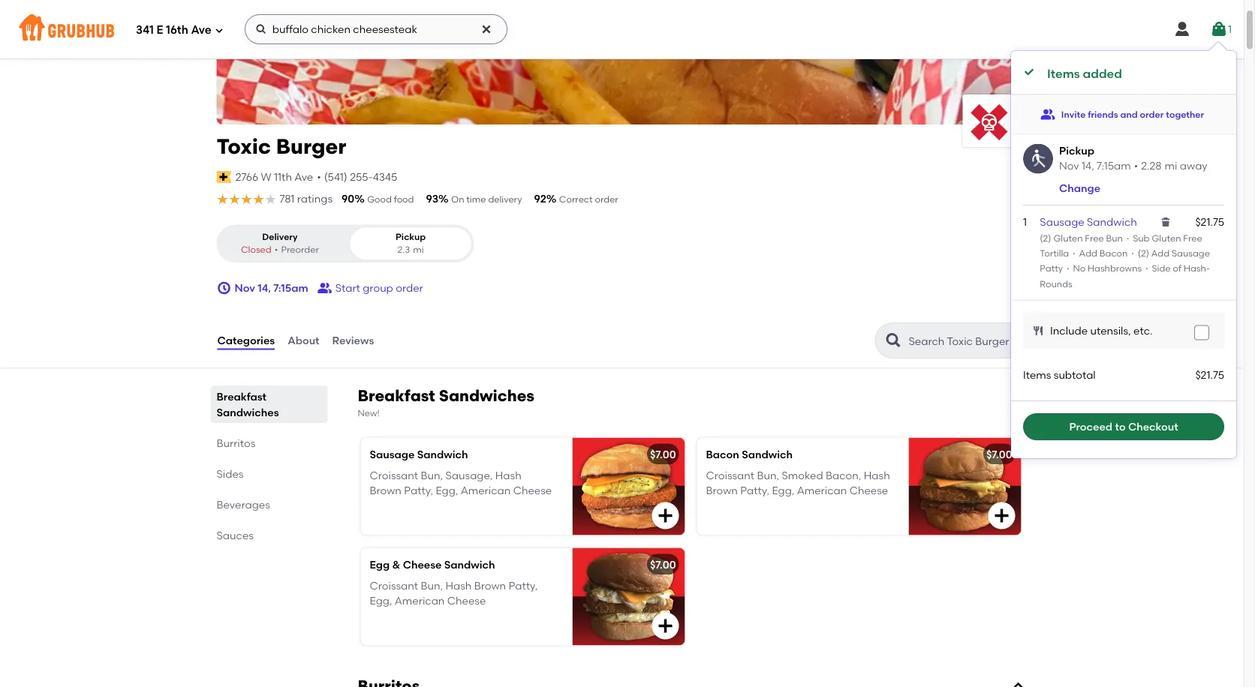 Task type: locate. For each thing, give the bounding box(es) containing it.
1 horizontal spatial 2
[[1141, 248, 1146, 259]]

subtotal
[[1054, 369, 1096, 382]]

invite friends and order together
[[1062, 109, 1205, 120]]

cheese inside croissant bun, smoked bacon, hash brown patty, egg, american cheese
[[850, 485, 889, 498]]

brown down egg & cheese sandwich
[[474, 580, 506, 593]]

hash-
[[1184, 263, 1211, 274]]

bun, left sausage,
[[421, 470, 443, 482]]

croissant inside croissant bun, hash brown patty, egg, american cheese
[[370, 580, 418, 593]]

sausage sandwich up croissant bun, sausage, hash brown patty, egg, american cheese at left bottom
[[370, 448, 468, 461]]

0 horizontal spatial egg,
[[370, 595, 392, 608]]

closed
[[241, 245, 272, 255]]

1 vertical spatial sausage sandwich
[[370, 448, 468, 461]]

free up ∙ add bacon
[[1085, 233, 1104, 244]]

patty, inside croissant bun, sausage, hash brown patty, egg, american cheese
[[404, 485, 433, 498]]

∙ up 'no'
[[1072, 248, 1077, 259]]

subscription pass image
[[217, 171, 232, 183]]

2 free from the left
[[1184, 233, 1203, 244]]

items for items added
[[1048, 66, 1080, 81]]

• inside "pickup nov 14, 7:15am • 2.28 mi away"
[[1135, 160, 1139, 172]]

0 horizontal spatial american
[[395, 595, 445, 608]]

0 horizontal spatial •
[[275, 245, 278, 255]]

proceed to checkout button
[[1024, 414, 1225, 441]]

gluten
[[1054, 233, 1083, 244], [1152, 233, 1182, 244]]

Search Toxic Burger search field
[[908, 334, 1022, 349]]

0 horizontal spatial pickup
[[396, 232, 426, 242]]

0 vertical spatial 14,
[[1082, 160, 1095, 172]]

) up tortilla
[[1049, 233, 1052, 244]]

american down smoked on the right bottom of the page
[[797, 485, 847, 498]]

people icon image inside 'invite friends and order together' "button"
[[1041, 107, 1056, 122]]

1 vertical spatial items
[[1024, 369, 1052, 382]]

checkout
[[1129, 421, 1179, 434]]

hash right sausage,
[[495, 470, 522, 482]]

croissant down &
[[370, 580, 418, 593]]

mi right 2.28
[[1165, 160, 1178, 172]]

to
[[1116, 421, 1126, 434]]

items
[[1048, 66, 1080, 81], [1024, 369, 1052, 382]]

sausage inside add sausage patty
[[1172, 248, 1210, 259]]

include utensils, etc.
[[1051, 325, 1153, 338]]

2 horizontal spatial brown
[[706, 485, 738, 498]]

bacon inside items added tooltip
[[1100, 248, 1128, 259]]

order right group
[[396, 282, 423, 295]]

search icon image
[[885, 332, 903, 350]]

patty
[[1040, 263, 1063, 274]]

sandwiches for breakfast sandwiches new!
[[439, 387, 535, 406]]

0 vertical spatial mi
[[1165, 160, 1178, 172]]

0 vertical spatial items
[[1048, 66, 1080, 81]]

92
[[534, 193, 547, 205]]

0 horizontal spatial order
[[396, 282, 423, 295]]

bun, inside croissant bun, hash brown patty, egg, american cheese
[[421, 580, 443, 593]]

add down ( 2 ) gluten free bun
[[1080, 248, 1098, 259]]

7:15am inside "pickup nov 14, 7:15am • 2.28 mi away"
[[1097, 160, 1131, 172]]

∙ no hashbrowns
[[1063, 263, 1142, 274]]

croissant down new!
[[370, 470, 418, 482]]

0 vertical spatial 7:15am
[[1097, 160, 1131, 172]]

breakfast for breakfast sandwiches new!
[[358, 387, 435, 406]]

14,
[[1082, 160, 1095, 172], [258, 282, 271, 295]]

∙ down sub
[[1130, 248, 1136, 259]]

1 vertical spatial sausage
[[1172, 248, 1210, 259]]

)
[[1049, 233, 1052, 244], [1146, 248, 1150, 259]]

breakfast up new!
[[358, 387, 435, 406]]

0 vertical spatial sausage sandwich
[[1040, 216, 1138, 229]]

2 up tortilla
[[1044, 233, 1049, 244]]

patty, inside croissant bun, smoked bacon, hash brown patty, egg, american cheese
[[741, 485, 770, 498]]

1 vertical spatial $21.75
[[1196, 369, 1225, 382]]

sausage
[[1040, 216, 1085, 229], [1172, 248, 1210, 259], [370, 448, 415, 461]]

croissant for sausage sandwich
[[706, 470, 755, 482]]

ave right 16th
[[191, 23, 212, 37]]

ave inside main navigation navigation
[[191, 23, 212, 37]]

ave inside button
[[295, 171, 313, 183]]

1 horizontal spatial 1
[[1229, 23, 1232, 36]]

1 horizontal spatial mi
[[1165, 160, 1178, 172]]

bun, for sausage sandwich
[[757, 470, 780, 482]]

proceed to checkout
[[1070, 421, 1179, 434]]

(541)
[[324, 171, 348, 183]]

hash right bacon,
[[864, 470, 890, 482]]

correct order
[[559, 194, 619, 205]]

sandwich up smoked on the right bottom of the page
[[742, 448, 793, 461]]

0 horizontal spatial bacon
[[706, 448, 740, 461]]

• left (541)
[[317, 171, 321, 183]]

mi right 2.3
[[413, 245, 424, 255]]

svg image inside the nov 14, 7:15am button
[[217, 281, 232, 296]]

781
[[280, 193, 295, 205]]

croissant inside croissant bun, smoked bacon, hash brown patty, egg, american cheese
[[706, 470, 755, 482]]

gluten right sub
[[1152, 233, 1182, 244]]

1 horizontal spatial patty,
[[509, 580, 538, 593]]

breakfast sandwiches tab
[[217, 389, 322, 421]]

start
[[335, 282, 360, 295]]

hash down egg & cheese sandwich
[[446, 580, 472, 593]]

1 horizontal spatial •
[[317, 171, 321, 183]]

0 vertical spatial 2
[[1044, 233, 1049, 244]]

• down delivery
[[275, 245, 278, 255]]

1 horizontal spatial brown
[[474, 580, 506, 593]]

people icon image inside "start group order" button
[[317, 281, 332, 296]]

14, up change
[[1082, 160, 1095, 172]]

burritos
[[217, 437, 256, 450]]

people icon image left start at the left top of page
[[317, 281, 332, 296]]

1 vertical spatial 1
[[1024, 216, 1027, 229]]

1 horizontal spatial breakfast
[[358, 387, 435, 406]]

(
[[1040, 233, 1044, 244], [1138, 248, 1141, 259]]

about button
[[287, 314, 320, 368]]

0 horizontal spatial 7:15am
[[274, 282, 308, 295]]

egg & cheese sandwich image
[[573, 549, 685, 646]]

1 horizontal spatial (
[[1138, 248, 1141, 259]]

1 free from the left
[[1085, 233, 1104, 244]]

nov 14, 7:15am button
[[217, 275, 308, 302]]

∙ down ∙ ( 2 )
[[1142, 263, 1152, 274]]

0 horizontal spatial gluten
[[1054, 233, 1083, 244]]

beverages tab
[[217, 497, 322, 513]]

sandwiches
[[439, 387, 535, 406], [217, 406, 279, 419]]

1 horizontal spatial pickup
[[1060, 145, 1095, 157]]

1 horizontal spatial sandwiches
[[439, 387, 535, 406]]

2 horizontal spatial american
[[797, 485, 847, 498]]

on time delivery
[[451, 194, 522, 205]]

∙
[[1123, 233, 1133, 244], [1072, 248, 1077, 259], [1130, 248, 1136, 259], [1066, 263, 1071, 274], [1142, 263, 1152, 274]]

bun, inside croissant bun, smoked bacon, hash brown patty, egg, american cheese
[[757, 470, 780, 482]]

brown up egg
[[370, 485, 402, 498]]

add inside add sausage patty
[[1152, 248, 1170, 259]]

breakfast sandwiches new!
[[358, 387, 535, 419]]

1 horizontal spatial egg,
[[436, 485, 458, 498]]

bacon
[[1100, 248, 1128, 259], [706, 448, 740, 461]]

hash
[[495, 470, 522, 482], [864, 470, 890, 482], [446, 580, 472, 593]]

sausage up ( 2 ) gluten free bun
[[1040, 216, 1085, 229]]

brown down bacon sandwich
[[706, 485, 738, 498]]

•
[[1135, 160, 1139, 172], [317, 171, 321, 183], [275, 245, 278, 255]]

1 horizontal spatial ave
[[295, 171, 313, 183]]

1 horizontal spatial add
[[1152, 248, 1170, 259]]

people icon image left invite on the top right of page
[[1041, 107, 1056, 122]]

1 horizontal spatial 14,
[[1082, 160, 1095, 172]]

∙ add bacon
[[1070, 248, 1128, 259]]

0 horizontal spatial brown
[[370, 485, 402, 498]]

&
[[392, 559, 401, 571]]

2 add from the left
[[1152, 248, 1170, 259]]

cheese inside croissant bun, hash brown patty, egg, american cheese
[[447, 595, 486, 608]]

2 $21.75 from the top
[[1196, 369, 1225, 382]]

14, inside button
[[258, 282, 271, 295]]

( down sub
[[1138, 248, 1141, 259]]

1 vertical spatial (
[[1138, 248, 1141, 259]]

1 horizontal spatial gluten
[[1152, 233, 1182, 244]]

items left added
[[1048, 66, 1080, 81]]

4345
[[373, 171, 397, 183]]

nov
[[1060, 160, 1080, 172], [235, 282, 255, 295]]

invite friends and order together button
[[1041, 101, 1205, 128]]

1 vertical spatial 7:15am
[[274, 282, 308, 295]]

0 horizontal spatial patty,
[[404, 485, 433, 498]]

1 horizontal spatial sausage
[[1040, 216, 1085, 229]]

2 horizontal spatial sausage
[[1172, 248, 1210, 259]]

breakfast inside breakfast sandwiches
[[217, 391, 267, 403]]

ave
[[191, 23, 212, 37], [295, 171, 313, 183]]

pickup down invite on the top right of page
[[1060, 145, 1095, 157]]

∙ for hashbrowns
[[1066, 263, 1071, 274]]

1 horizontal spatial free
[[1184, 233, 1203, 244]]

1 horizontal spatial bacon
[[1100, 248, 1128, 259]]

(541) 255-4345 button
[[324, 169, 397, 185]]

∙ up ∙ ( 2 )
[[1123, 233, 1133, 244]]

away
[[1180, 160, 1208, 172]]

) down sub
[[1146, 248, 1150, 259]]

ave right 11th
[[295, 171, 313, 183]]

cheese
[[513, 485, 552, 498], [850, 485, 889, 498], [403, 559, 442, 571], [447, 595, 486, 608]]

brown inside croissant bun, sausage, hash brown patty, egg, american cheese
[[370, 485, 402, 498]]

0 vertical spatial people icon image
[[1041, 107, 1056, 122]]

0 vertical spatial pickup
[[1060, 145, 1095, 157]]

pickup inside option group
[[396, 232, 426, 242]]

nov up change
[[1060, 160, 1080, 172]]

breakfast
[[358, 387, 435, 406], [217, 391, 267, 403]]

2 horizontal spatial hash
[[864, 470, 890, 482]]

0 vertical spatial (
[[1040, 233, 1044, 244]]

order right and
[[1140, 109, 1164, 120]]

sausage sandwich up ( 2 ) gluten free bun
[[1040, 216, 1138, 229]]

friends
[[1088, 109, 1119, 120]]

2 horizontal spatial •
[[1135, 160, 1139, 172]]

0 vertical spatial nov
[[1060, 160, 1080, 172]]

pickup up 2.3
[[396, 232, 426, 242]]

beverages
[[217, 499, 270, 511]]

sausage up hash- at the right of page
[[1172, 248, 1210, 259]]

american
[[461, 485, 511, 498], [797, 485, 847, 498], [395, 595, 445, 608]]

1 vertical spatial )
[[1146, 248, 1150, 259]]

good food
[[367, 194, 414, 205]]

and
[[1121, 109, 1138, 120]]

bun, inside croissant bun, sausage, hash brown patty, egg, american cheese
[[421, 470, 443, 482]]

∙ left 'no'
[[1066, 263, 1071, 274]]

0 horizontal spatial ave
[[191, 23, 212, 37]]

2 vertical spatial order
[[396, 282, 423, 295]]

food
[[394, 194, 414, 205]]

sausage sandwich image
[[573, 438, 685, 536]]

0 vertical spatial ave
[[191, 23, 212, 37]]

2 horizontal spatial patty,
[[741, 485, 770, 498]]

7:15am inside the nov 14, 7:15am button
[[274, 282, 308, 295]]

0 horizontal spatial nov
[[235, 282, 255, 295]]

sandwich up croissant bun, hash brown patty, egg, american cheese at the left of page
[[444, 559, 495, 571]]

mi inside pickup 2.3 mi
[[413, 245, 424, 255]]

0 vertical spatial sandwiches
[[439, 387, 535, 406]]

items left subtotal
[[1024, 369, 1052, 382]]

pickup for 2.3
[[396, 232, 426, 242]]

breakfast up burritos on the left bottom
[[217, 391, 267, 403]]

2.28
[[1142, 160, 1162, 172]]

bun, for breakfast sandwiches
[[421, 580, 443, 593]]

0 horizontal spatial people icon image
[[317, 281, 332, 296]]

0 horizontal spatial mi
[[413, 245, 424, 255]]

croissant bun, smoked bacon, hash brown patty, egg, american cheese
[[706, 470, 890, 498]]

90
[[342, 193, 355, 205]]

0 horizontal spatial 1
[[1024, 216, 1027, 229]]

0 vertical spatial order
[[1140, 109, 1164, 120]]

0 horizontal spatial 2
[[1044, 233, 1049, 244]]

gluten up tortilla
[[1054, 233, 1083, 244]]

of
[[1173, 263, 1182, 274]]

2 gluten from the left
[[1152, 233, 1182, 244]]

2 horizontal spatial egg,
[[772, 485, 795, 498]]

croissant down bacon sandwich
[[706, 470, 755, 482]]

pickup
[[1060, 145, 1095, 157], [396, 232, 426, 242]]

sub
[[1133, 233, 1150, 244]]

1 horizontal spatial 7:15am
[[1097, 160, 1131, 172]]

croissant bun, hash brown patty, egg, american cheese
[[370, 580, 538, 608]]

1 horizontal spatial order
[[595, 194, 619, 205]]

brown inside croissant bun, smoked bacon, hash brown patty, egg, american cheese
[[706, 485, 738, 498]]

0 vertical spatial 1
[[1229, 23, 1232, 36]]

0 horizontal spatial 14,
[[258, 282, 271, 295]]

0 horizontal spatial sausage sandwich
[[370, 448, 468, 461]]

7:15am down preorder
[[274, 282, 308, 295]]

1 vertical spatial ave
[[295, 171, 313, 183]]

items for items subtotal
[[1024, 369, 1052, 382]]

pickup inside "pickup nov 14, 7:15am • 2.28 mi away"
[[1060, 145, 1095, 157]]

2 horizontal spatial order
[[1140, 109, 1164, 120]]

16th
[[166, 23, 188, 37]]

egg, down egg
[[370, 595, 392, 608]]

sandwich up bun in the right top of the page
[[1087, 216, 1138, 229]]

$21.75
[[1196, 216, 1225, 229], [1196, 369, 1225, 382]]

on
[[451, 194, 464, 205]]

nov down closed
[[235, 282, 255, 295]]

preorder
[[281, 245, 319, 255]]

0 vertical spatial )
[[1049, 233, 1052, 244]]

new!
[[358, 408, 380, 419]]

order
[[1140, 109, 1164, 120], [595, 194, 619, 205], [396, 282, 423, 295]]

order inside "button"
[[1140, 109, 1164, 120]]

1 horizontal spatial sausage sandwich
[[1040, 216, 1138, 229]]

svg image
[[1211, 20, 1229, 38], [215, 26, 224, 35], [1024, 66, 1036, 78], [1033, 325, 1045, 337], [657, 507, 675, 525], [657, 618, 675, 636]]

( up tortilla
[[1040, 233, 1044, 244]]

american down sausage,
[[461, 485, 511, 498]]

0 horizontal spatial breakfast
[[217, 391, 267, 403]]

delivery
[[488, 194, 522, 205]]

1 vertical spatial sandwiches
[[217, 406, 279, 419]]

no
[[1073, 263, 1086, 274]]

bun, down egg & cheese sandwich
[[421, 580, 443, 593]]

add up side at the top of page
[[1152, 248, 1170, 259]]

breakfast for breakfast sandwiches
[[217, 391, 267, 403]]

0 horizontal spatial sausage
[[370, 448, 415, 461]]

order right correct
[[595, 194, 619, 205]]

option group
[[217, 225, 474, 263]]

items subtotal
[[1024, 369, 1096, 382]]

1 vertical spatial 14,
[[258, 282, 271, 295]]

patty,
[[404, 485, 433, 498], [741, 485, 770, 498], [509, 580, 538, 593]]

0 horizontal spatial add
[[1080, 248, 1098, 259]]

egg, down sausage,
[[436, 485, 458, 498]]

1 vertical spatial people icon image
[[317, 281, 332, 296]]

bun, down bacon sandwich
[[757, 470, 780, 482]]

egg, down smoked on the right bottom of the page
[[772, 485, 795, 498]]

2 down sub
[[1141, 248, 1146, 259]]

0 horizontal spatial free
[[1085, 233, 1104, 244]]

sandwiches inside tab
[[217, 406, 279, 419]]

1 horizontal spatial people icon image
[[1041, 107, 1056, 122]]

14, down closed
[[258, 282, 271, 295]]

2 vertical spatial sausage
[[370, 448, 415, 461]]

people icon image for start group order
[[317, 281, 332, 296]]

0 vertical spatial $21.75
[[1196, 216, 1225, 229]]

correct
[[559, 194, 593, 205]]

sausage down new!
[[370, 448, 415, 461]]

bun,
[[421, 470, 443, 482], [757, 470, 780, 482], [421, 580, 443, 593]]

1 inside items added tooltip
[[1024, 216, 1027, 229]]

0 horizontal spatial hash
[[446, 580, 472, 593]]

7:15am left 2.28
[[1097, 160, 1131, 172]]

341 e 16th ave
[[136, 23, 212, 37]]

0 horizontal spatial sandwiches
[[217, 406, 279, 419]]

1 inside button
[[1229, 23, 1232, 36]]

sandwiches for breakfast sandwiches
[[217, 406, 279, 419]]

bacon sandwich image
[[909, 438, 1022, 536]]

0 vertical spatial sausage
[[1040, 216, 1085, 229]]

1 vertical spatial mi
[[413, 245, 424, 255]]

main navigation navigation
[[0, 0, 1244, 59]]

1 horizontal spatial american
[[461, 485, 511, 498]]

svg image
[[1174, 20, 1192, 38], [255, 23, 267, 35], [480, 23, 492, 35], [1160, 216, 1172, 228], [217, 281, 232, 296], [1198, 329, 1207, 338], [993, 507, 1011, 525], [1013, 681, 1025, 688]]

0 vertical spatial bacon
[[1100, 248, 1128, 259]]

sandwiches inside breakfast sandwiches new!
[[439, 387, 535, 406]]

1 vertical spatial nov
[[235, 282, 255, 295]]

∙ for 2
[[1130, 248, 1136, 259]]

Search for food, convenience, alcohol... search field
[[245, 14, 508, 44]]

1 horizontal spatial )
[[1146, 248, 1150, 259]]

american inside croissant bun, sausage, hash brown patty, egg, american cheese
[[461, 485, 511, 498]]

1 vertical spatial pickup
[[396, 232, 426, 242]]

11th
[[274, 171, 292, 183]]

free up hash- at the right of page
[[1184, 233, 1203, 244]]

breakfast inside breakfast sandwiches new!
[[358, 387, 435, 406]]

• left 2.28
[[1135, 160, 1139, 172]]

1 horizontal spatial nov
[[1060, 160, 1080, 172]]

american down egg & cheese sandwich
[[395, 595, 445, 608]]

1 horizontal spatial hash
[[495, 470, 522, 482]]

nov inside "pickup nov 14, 7:15am • 2.28 mi away"
[[1060, 160, 1080, 172]]

change
[[1060, 182, 1101, 195]]

people icon image
[[1041, 107, 1056, 122], [317, 281, 332, 296]]



Task type: vqa. For each thing, say whether or not it's contained in the screenshot.
Bacon Sandwich image
yes



Task type: describe. For each thing, give the bounding box(es) containing it.
hash inside croissant bun, hash brown patty, egg, american cheese
[[446, 580, 472, 593]]

nov 14, 7:15am
[[235, 282, 308, 295]]

1 gluten from the left
[[1054, 233, 1083, 244]]

2766 w 11th ave button
[[235, 169, 314, 185]]

cheese inside croissant bun, sausage, hash brown patty, egg, american cheese
[[513, 485, 552, 498]]

0 horizontal spatial (
[[1040, 233, 1044, 244]]

added
[[1083, 66, 1123, 81]]

egg, inside croissant bun, sausage, hash brown patty, egg, american cheese
[[436, 485, 458, 498]]

egg, inside croissant bun, hash brown patty, egg, american cheese
[[370, 595, 392, 608]]

mi inside "pickup nov 14, 7:15am • 2.28 mi away"
[[1165, 160, 1178, 172]]

781 ratings
[[280, 193, 333, 205]]

1 vertical spatial 2
[[1141, 248, 1146, 259]]

sauces
[[217, 530, 254, 542]]

∙ ( 2 )
[[1128, 248, 1152, 259]]

utensils,
[[1091, 325, 1131, 338]]

egg & cheese sandwich
[[370, 559, 495, 571]]

( 2 ) gluten free bun
[[1040, 233, 1123, 244]]

start group order
[[335, 282, 423, 295]]

ave for 2766 w 11th ave
[[295, 171, 313, 183]]

1 vertical spatial order
[[595, 194, 619, 205]]

items added tooltip
[[1012, 42, 1237, 459]]

american inside croissant bun, hash brown patty, egg, american cheese
[[395, 595, 445, 608]]

1 vertical spatial bacon
[[706, 448, 740, 461]]

pickup for nov
[[1060, 145, 1095, 157]]

include
[[1051, 325, 1088, 338]]

1 $21.75 from the top
[[1196, 216, 1225, 229]]

e
[[157, 23, 163, 37]]

croissant inside croissant bun, sausage, hash brown patty, egg, american cheese
[[370, 470, 418, 482]]

2766
[[236, 171, 259, 183]]

egg, inside croissant bun, smoked bacon, hash brown patty, egg, american cheese
[[772, 485, 795, 498]]

ave for 341 e 16th ave
[[191, 23, 212, 37]]

sub gluten free tortilla
[[1040, 233, 1203, 259]]

reviews button
[[332, 314, 375, 368]]

side of hash- rounds
[[1040, 263, 1211, 289]]

egg
[[370, 559, 390, 571]]

invite
[[1062, 109, 1086, 120]]

0 horizontal spatial )
[[1049, 233, 1052, 244]]

bun
[[1107, 233, 1123, 244]]

items added
[[1048, 66, 1123, 81]]

• (541) 255-4345
[[317, 171, 397, 183]]

sausage sandwich inside items added tooltip
[[1040, 216, 1138, 229]]

gluten inside sub gluten free tortilla
[[1152, 233, 1182, 244]]

toxic burger
[[217, 134, 346, 159]]

tortilla
[[1040, 248, 1070, 259]]

sausage sandwich link
[[1040, 216, 1138, 229]]

start group order button
[[317, 275, 423, 302]]

delivery
[[262, 232, 298, 242]]

burger
[[276, 134, 346, 159]]

reviews
[[332, 335, 374, 347]]

svg image inside 1 button
[[1211, 20, 1229, 38]]

2.3
[[398, 245, 410, 255]]

pickup icon image
[[1024, 144, 1054, 174]]

about
[[288, 335, 320, 347]]

order inside button
[[396, 282, 423, 295]]

bacon sandwich
[[706, 448, 793, 461]]

brown inside croissant bun, hash brown patty, egg, american cheese
[[474, 580, 506, 593]]

croissant for breakfast sandwiches
[[370, 580, 418, 593]]

american inside croissant bun, smoked bacon, hash brown patty, egg, american cheese
[[797, 485, 847, 498]]

option group containing delivery closed • preorder
[[217, 225, 474, 263]]

sides tab
[[217, 466, 322, 482]]

add sausage patty
[[1040, 248, 1210, 274]]

nov inside button
[[235, 282, 255, 295]]

side
[[1152, 263, 1171, 274]]

categories button
[[217, 314, 276, 368]]

pickup 2.3 mi
[[396, 232, 426, 255]]

sandwich inside items added tooltip
[[1087, 216, 1138, 229]]

2766 w 11th ave
[[236, 171, 313, 183]]

14, inside "pickup nov 14, 7:15am • 2.28 mi away"
[[1082, 160, 1095, 172]]

free inside sub gluten free tortilla
[[1184, 233, 1203, 244]]

breakfast sandwiches
[[217, 391, 279, 419]]

group
[[363, 282, 393, 295]]

good
[[367, 194, 392, 205]]

delivery closed • preorder
[[241, 232, 319, 255]]

croissant bun, sausage, hash brown patty, egg, american cheese
[[370, 470, 552, 498]]

together
[[1166, 109, 1205, 120]]

toxic
[[217, 134, 271, 159]]

people icon image for invite friends and order together
[[1041, 107, 1056, 122]]

hash inside croissant bun, sausage, hash brown patty, egg, american cheese
[[495, 470, 522, 482]]

$7.00 for sausage sandwich
[[987, 448, 1013, 461]]

pickup nov 14, 7:15am • 2.28 mi away
[[1060, 145, 1208, 172]]

rounds
[[1040, 278, 1073, 289]]

sauces tab
[[217, 528, 322, 544]]

$7.00 for breakfast sandwiches
[[650, 559, 676, 571]]

patty, inside croissant bun, hash brown patty, egg, american cheese
[[509, 580, 538, 593]]

341
[[136, 23, 154, 37]]

∙ for bacon
[[1072, 248, 1077, 259]]

time
[[467, 194, 486, 205]]

etc.
[[1134, 325, 1153, 338]]

burritos tab
[[217, 436, 322, 451]]

sausage,
[[446, 470, 493, 482]]

93
[[426, 193, 439, 205]]

toxic burger logo image
[[963, 95, 1016, 147]]

1 button
[[1211, 16, 1232, 43]]

hash inside croissant bun, smoked bacon, hash brown patty, egg, american cheese
[[864, 470, 890, 482]]

• inside delivery closed • preorder
[[275, 245, 278, 255]]

w
[[261, 171, 272, 183]]

categories
[[217, 335, 275, 347]]

smoked
[[782, 470, 824, 482]]

change button
[[1060, 181, 1101, 196]]

proceed
[[1070, 421, 1113, 434]]

1 add from the left
[[1080, 248, 1098, 259]]

255-
[[350, 171, 373, 183]]

bacon,
[[826, 470, 862, 482]]

sides
[[217, 468, 244, 481]]

sandwich up sausage,
[[417, 448, 468, 461]]

hashbrowns
[[1088, 263, 1142, 274]]



